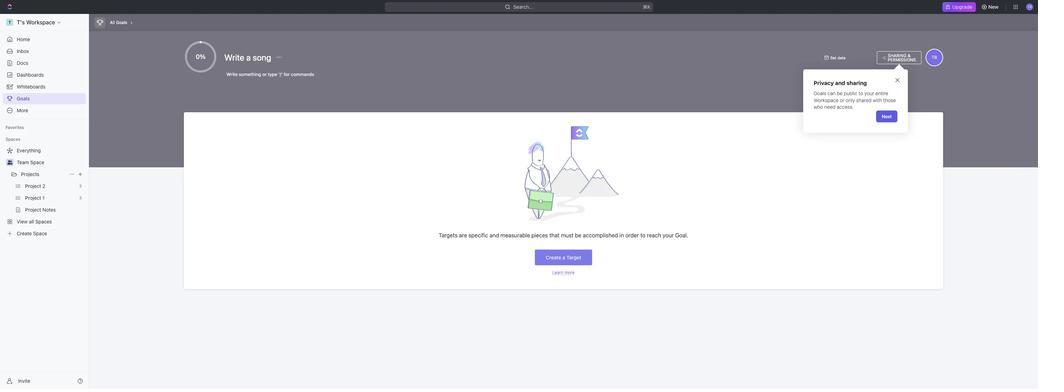 Task type: describe. For each thing, give the bounding box(es) containing it.
invite
[[18, 378, 30, 384]]

whiteboards
[[17, 84, 45, 90]]

tree inside sidebar navigation
[[3, 145, 86, 239]]

or
[[840, 97, 844, 103]]

new button
[[979, 1, 1003, 13]]

everything link
[[3, 145, 84, 156]]

1 vertical spatial to
[[640, 232, 646, 239]]

shared
[[856, 97, 872, 103]]

write a song
[[224, 52, 273, 62]]

notes
[[42, 207, 56, 213]]

favorites
[[6, 125, 24, 130]]

entire
[[876, 90, 888, 96]]

view
[[17, 219, 28, 225]]

⌘k
[[643, 4, 651, 10]]

specific
[[469, 232, 488, 239]]

sidebar navigation
[[0, 14, 90, 389]]

inbox
[[17, 48, 29, 54]]

project for project 2
[[25, 183, 41, 189]]

and inside × "dialog"
[[835, 80, 845, 86]]

workspace inside sidebar navigation
[[26, 19, 55, 25]]

privacy
[[814, 80, 834, 86]]

set date
[[830, 55, 846, 60]]

0 horizontal spatial your
[[663, 232, 674, 239]]

targets
[[439, 232, 458, 239]]

project notes link
[[25, 204, 84, 216]]

who
[[814, 104, 823, 110]]

docs link
[[3, 58, 86, 69]]

set
[[830, 55, 836, 60]]

only
[[846, 97, 855, 103]]

create a target
[[546, 255, 581, 261]]

goals link
[[3, 93, 86, 104]]

must
[[561, 232, 574, 239]]

dashboards
[[17, 72, 44, 78]]

more
[[565, 270, 575, 275]]

pieces
[[531, 232, 548, 239]]

learn more
[[552, 270, 575, 275]]

set date button
[[821, 53, 874, 62]]

create space link
[[3, 228, 84, 239]]

learn
[[552, 270, 563, 275]]

× dialog
[[803, 69, 908, 133]]

t's workspace, , element
[[6, 19, 13, 26]]

can
[[828, 90, 836, 96]]

tb for the topmost tb dropdown button
[[1027, 5, 1032, 9]]

in
[[620, 232, 624, 239]]

next
[[882, 114, 892, 119]]

goal.
[[675, 232, 688, 239]]

1
[[42, 195, 45, 201]]

project for project 1
[[25, 195, 41, 201]]

all goals link
[[108, 18, 129, 27]]

privacy and sharing
[[814, 80, 867, 86]]

goals for goals
[[17, 96, 30, 102]]

team space
[[17, 159, 44, 165]]

a
[[246, 52, 251, 62]]

permissions
[[888, 57, 916, 62]]

view all spaces link
[[3, 216, 84, 228]]

0 vertical spatial tb button
[[1024, 1, 1035, 13]]

search...
[[513, 4, 533, 10]]

need
[[824, 104, 836, 110]]

× button
[[895, 75, 900, 84]]

projects
[[21, 171, 39, 177]]

&
[[908, 53, 911, 58]]

more button
[[3, 105, 86, 116]]

inbox link
[[3, 46, 86, 57]]

with
[[873, 97, 882, 103]]

dashboards link
[[3, 69, 86, 81]]

3 for 1
[[79, 195, 82, 201]]

team
[[17, 159, 29, 165]]

sharing & permissions
[[888, 53, 916, 62]]

project 2
[[25, 183, 45, 189]]

all goals
[[110, 20, 127, 25]]

create space
[[17, 231, 47, 237]]

2
[[42, 183, 45, 189]]

view all spaces
[[17, 219, 52, 225]]

are
[[459, 232, 467, 239]]

upgrade link
[[943, 2, 976, 12]]



Task type: vqa. For each thing, say whether or not it's contained in the screenshot.
the Generic Name's Workspace, , element
no



Task type: locate. For each thing, give the bounding box(es) containing it.
home
[[17, 36, 30, 42]]

goals up the more
[[17, 96, 30, 102]]

1 horizontal spatial your
[[864, 90, 874, 96]]

1 horizontal spatial workspace
[[814, 97, 839, 103]]

2 project from the top
[[25, 195, 41, 201]]

space for team space
[[30, 159, 44, 165]]

and right specific on the bottom
[[490, 232, 499, 239]]

0 horizontal spatial spaces
[[6, 137, 20, 142]]

project inside project notes link
[[25, 207, 41, 213]]

song
[[253, 52, 271, 62]]

those
[[883, 97, 896, 103]]

to right order
[[640, 232, 646, 239]]

spaces up create space link
[[35, 219, 52, 225]]

1 vertical spatial your
[[663, 232, 674, 239]]

workspace
[[26, 19, 55, 25], [814, 97, 839, 103]]

project
[[25, 183, 41, 189], [25, 195, 41, 201], [25, 207, 41, 213]]

all
[[29, 219, 34, 225]]

to inside goals can be public to your entire workspace or only shared with those who need access.
[[859, 90, 863, 96]]

date
[[838, 55, 846, 60]]

1 horizontal spatial goals
[[814, 90, 826, 96]]

0 vertical spatial spaces
[[6, 137, 20, 142]]

1 horizontal spatial be
[[837, 90, 843, 96]]

0 vertical spatial and
[[835, 80, 845, 86]]

create
[[17, 231, 32, 237]]

3 right project 2 link
[[79, 184, 82, 189]]

0 vertical spatial to
[[859, 90, 863, 96]]

be
[[837, 90, 843, 96], [575, 232, 581, 239]]

goals down "privacy"
[[814, 90, 826, 96]]

project up view all spaces
[[25, 207, 41, 213]]

reach
[[647, 232, 661, 239]]

project left 1
[[25, 195, 41, 201]]

t
[[8, 20, 11, 25]]

1 vertical spatial space
[[33, 231, 47, 237]]

sharing
[[888, 53, 907, 58]]

workspace inside goals can be public to your entire workspace or only shared with those who need access.
[[814, 97, 839, 103]]

1 vertical spatial workspace
[[814, 97, 839, 103]]

favorites button
[[3, 124, 27, 132]]

0 vertical spatial workspace
[[26, 19, 55, 25]]

access.
[[837, 104, 854, 110]]

your up shared
[[864, 90, 874, 96]]

spaces inside tree
[[35, 219, 52, 225]]

0 horizontal spatial workspace
[[26, 19, 55, 25]]

goals can be public to your entire workspace or only shared with those who need access.
[[814, 90, 897, 110]]

1 horizontal spatial to
[[859, 90, 863, 96]]

be inside goals can be public to your entire workspace or only shared with those who need access.
[[837, 90, 843, 96]]

space down everything link
[[30, 159, 44, 165]]

1 project from the top
[[25, 183, 41, 189]]

1 vertical spatial 3
[[79, 195, 82, 201]]

project 2 link
[[25, 181, 76, 192]]

space for create space
[[33, 231, 47, 237]]

3 project from the top
[[25, 207, 41, 213]]

project inside project 1 link
[[25, 195, 41, 201]]

goals
[[814, 90, 826, 96], [17, 96, 30, 102]]

whiteboards link
[[3, 81, 86, 92]]

1 vertical spatial tb button
[[926, 49, 943, 66]]

0 horizontal spatial tb button
[[926, 49, 943, 66]]

be up 'or'
[[837, 90, 843, 96]]

team space link
[[17, 157, 84, 168]]

docs
[[17, 60, 28, 66]]

project notes
[[25, 207, 56, 213]]

workspace up need at the right top
[[814, 97, 839, 103]]

1 horizontal spatial spaces
[[35, 219, 52, 225]]

upgrade
[[952, 4, 972, 10]]

everything
[[17, 148, 41, 154]]

your
[[864, 90, 874, 96], [663, 232, 674, 239]]

tree containing everything
[[3, 145, 86, 239]]

2 3 from the top
[[79, 195, 82, 201]]

0 vertical spatial project
[[25, 183, 41, 189]]

0 vertical spatial tb
[[1027, 5, 1032, 9]]

tb
[[1027, 5, 1032, 9], [932, 55, 937, 60]]

to
[[859, 90, 863, 96], [640, 232, 646, 239]]

t's
[[17, 19, 25, 25]]

1 horizontal spatial and
[[835, 80, 845, 86]]

space down view all spaces link
[[33, 231, 47, 237]]

learn more link
[[552, 270, 575, 275]]

0 horizontal spatial to
[[640, 232, 646, 239]]

targets are specific and measurable pieces that must be accomplished in order to reach your goal.
[[439, 232, 688, 239]]

0 horizontal spatial and
[[490, 232, 499, 239]]

sharing
[[847, 80, 867, 86]]

1 vertical spatial tb
[[932, 55, 937, 60]]

that
[[550, 232, 559, 239]]

tree
[[3, 145, 86, 239]]

be right must
[[575, 232, 581, 239]]

user group image
[[7, 161, 12, 165]]

write
[[224, 52, 244, 62]]

project for project notes
[[25, 207, 41, 213]]

t's workspace
[[17, 19, 55, 25]]

3
[[79, 184, 82, 189], [79, 195, 82, 201]]

0 vertical spatial 3
[[79, 184, 82, 189]]

to up shared
[[859, 90, 863, 96]]

workspace up home link
[[26, 19, 55, 25]]

new
[[988, 4, 999, 10]]

2 vertical spatial project
[[25, 207, 41, 213]]

0 horizontal spatial goals
[[17, 96, 30, 102]]

home link
[[3, 34, 86, 45]]

your left goal.
[[663, 232, 674, 239]]

×
[[895, 75, 900, 84]]

project inside project 2 link
[[25, 183, 41, 189]]

0 horizontal spatial tb
[[932, 55, 937, 60]]

goals for goals can be public to your entire workspace or only shared with those who need access.
[[814, 90, 826, 96]]

accomplished
[[583, 232, 618, 239]]

goals inside 'link'
[[17, 96, 30, 102]]

1 horizontal spatial tb
[[1027, 5, 1032, 9]]

1 vertical spatial and
[[490, 232, 499, 239]]

0 horizontal spatial be
[[575, 232, 581, 239]]

next button
[[876, 111, 898, 122]]

order
[[625, 232, 639, 239]]

projects link
[[21, 169, 66, 180]]

project 1
[[25, 195, 45, 201]]

0 vertical spatial be
[[837, 90, 843, 96]]

goals inside goals can be public to your entire workspace or only shared with those who need access.
[[814, 90, 826, 96]]

1 horizontal spatial tb button
[[1024, 1, 1035, 13]]

3 up project notes link
[[79, 195, 82, 201]]

measurable
[[501, 232, 530, 239]]

0 vertical spatial space
[[30, 159, 44, 165]]

3 for 2
[[79, 184, 82, 189]]

and up can
[[835, 80, 845, 86]]

1 vertical spatial spaces
[[35, 219, 52, 225]]

your inside goals can be public to your entire workspace or only shared with those who need access.
[[864, 90, 874, 96]]

1 vertical spatial project
[[25, 195, 41, 201]]

project 1 link
[[25, 193, 76, 204]]

0 vertical spatial your
[[864, 90, 874, 96]]

tb for the bottommost tb dropdown button
[[932, 55, 937, 60]]

project left 2
[[25, 183, 41, 189]]

and
[[835, 80, 845, 86], [490, 232, 499, 239]]

spaces
[[6, 137, 20, 142], [35, 219, 52, 225]]

public
[[844, 90, 857, 96]]

spaces down favorites button
[[6, 137, 20, 142]]

1 3 from the top
[[79, 184, 82, 189]]

space
[[30, 159, 44, 165], [33, 231, 47, 237]]

more
[[17, 107, 28, 113]]

1 vertical spatial be
[[575, 232, 581, 239]]



